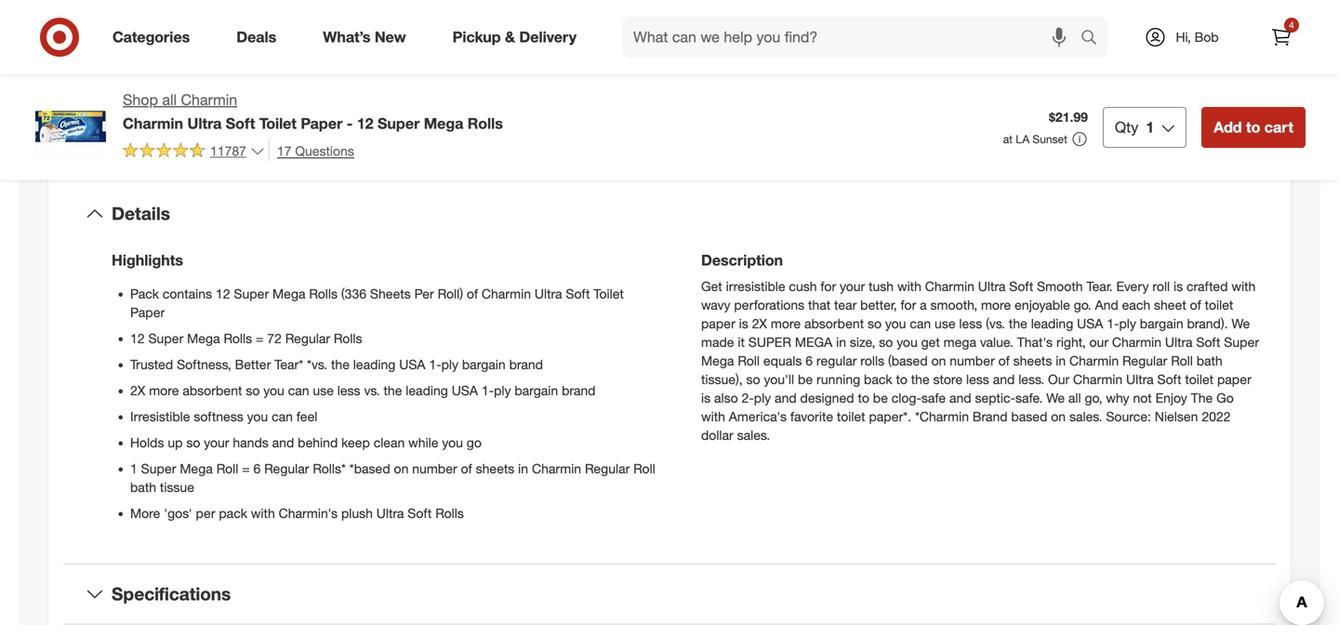 Task type: describe. For each thing, give the bounding box(es) containing it.
pack contains 12 super mega rolls (336 sheets per roll) of charmin ultra soft toilet paper
[[130, 285, 624, 320]]

bargain inside description get irresistible cush for your tush with charmin ultra soft smooth tear. every roll is crafted with wavy perforations that tear better, for a smooth, more enjoyable go. and each sheet of toilet paper is 2x more absorbent so you can use less (vs. the leading usa 1-ply bargain brand). we made it super mega in size, so you get mega value. that's right, our charmin ultra soft super mega roll equals 6 regular rolls (based on number of sheets in charmin regular roll bath tissue), so you'll be running back to the store less and less. our charmin ultra soft toilet paper is also 2-ply and designed to be clog-safe and septic-safe. we all go, why not enjoy the go with america's favorite toilet paper*. *charmin brand based on sales. source: nielsen 2022 dollar sales.
[[1140, 315, 1184, 331]]

feel
[[297, 408, 318, 424]]

brand).
[[1187, 315, 1228, 331]]

1 vertical spatial 2x
[[130, 382, 145, 398]]

back
[[864, 371, 893, 387]]

0 horizontal spatial be
[[798, 371, 813, 387]]

trusted softness, better tear* *vs. the leading usa 1-ply bargain brand
[[130, 356, 543, 372]]

0 horizontal spatial leading
[[353, 356, 396, 372]]

what's new
[[323, 28, 406, 46]]

so right up
[[186, 434, 200, 451]]

you down tear*
[[264, 382, 284, 398]]

you'll
[[764, 371, 795, 387]]

description
[[701, 251, 783, 269]]

regular
[[817, 352, 857, 369]]

it
[[738, 334, 745, 350]]

delivery
[[519, 28, 577, 46]]

2 vertical spatial can
[[272, 408, 293, 424]]

(vs.
[[986, 315, 1006, 331]]

2 vertical spatial 1-
[[482, 382, 494, 398]]

tissue
[[160, 479, 194, 495]]

1 horizontal spatial be
[[873, 390, 888, 406]]

What can we help you find? suggestions appear below search field
[[622, 17, 1086, 58]]

septic-
[[975, 390, 1016, 406]]

you up the '(based'
[[897, 334, 918, 350]]

specifications button
[[63, 565, 1276, 624]]

perforations
[[734, 297, 805, 313]]

tissue),
[[701, 371, 743, 387]]

super inside shop all charmin charmin ultra soft toilet paper - 12 super mega rolls
[[378, 114, 420, 132]]

crafted
[[1187, 278, 1228, 294]]

charmin ultra soft toilet paper, 5 of 13 image
[[33, 0, 333, 27]]

the right *vs.
[[331, 356, 350, 372]]

use inside description get irresistible cush for your tush with charmin ultra soft smooth tear. every roll is crafted with wavy perforations that tear better, for a smooth, more enjoyable go. and each sheet of toilet paper is 2x more absorbent so you can use less (vs. the leading usa 1-ply bargain brand). we made it super mega in size, so you get mega value. that's right, our charmin ultra soft super mega roll equals 6 regular rolls (based on number of sheets in charmin regular roll bath tissue), so you'll be running back to the store less and less. our charmin ultra soft toilet paper is also 2-ply and designed to be clog-safe and septic-safe. we all go, why not enjoy the go with america's favorite toilet paper*. *charmin brand based on sales. source: nielsen 2022 dollar sales.
[[935, 315, 956, 331]]

rolls
[[861, 352, 885, 369]]

deals
[[236, 28, 277, 46]]

charmin inside 1 super mega roll = 6 regular rolls* *based on number of sheets in charmin regular roll bath tissue
[[532, 460, 581, 477]]

of inside pack contains 12 super mega rolls (336 sheets per roll) of charmin ultra soft toilet paper
[[467, 285, 478, 302]]

search
[[1073, 30, 1117, 48]]

1 horizontal spatial is
[[739, 315, 749, 331]]

you down better,
[[886, 315, 907, 331]]

with right 'crafted'
[[1232, 278, 1256, 294]]

0 vertical spatial more
[[981, 297, 1011, 313]]

sheets inside description get irresistible cush for your tush with charmin ultra soft smooth tear. every roll is crafted with wavy perforations that tear better, for a smooth, more enjoyable go. and each sheet of toilet paper is 2x more absorbent so you can use less (vs. the leading usa 1-ply bargain brand). we made it super mega in size, so you get mega value. that's right, our charmin ultra soft super mega roll equals 6 regular rolls (based on number of sheets in charmin regular roll bath tissue), so you'll be running back to the store less and less. our charmin ultra soft toilet paper is also 2-ply and designed to be clog-safe and septic-safe. we all go, why not enjoy the go with america's favorite toilet paper*. *charmin brand based on sales. source: nielsen 2022 dollar sales.
[[1014, 352, 1052, 369]]

1 vertical spatial your
[[204, 434, 229, 451]]

america's
[[729, 408, 787, 424]]

per
[[196, 505, 215, 521]]

and down you'll
[[775, 390, 797, 406]]

2x more absorbent so you can use less vs. the leading usa 1-ply bargain brand
[[130, 382, 596, 398]]

pickup
[[453, 28, 501, 46]]

so down better,
[[868, 315, 882, 331]]

2 vertical spatial toilet
[[837, 408, 866, 424]]

= for roll
[[242, 460, 250, 477]]

hi,
[[1176, 29, 1191, 45]]

rolls inside pack contains 12 super mega rolls (336 sheets per roll) of charmin ultra soft toilet paper
[[309, 285, 338, 302]]

of down value.
[[999, 352, 1010, 369]]

cush
[[789, 278, 817, 294]]

0 horizontal spatial is
[[701, 390, 711, 406]]

the right (vs. on the bottom of page
[[1009, 315, 1028, 331]]

with up a
[[898, 278, 922, 294]]

search button
[[1073, 17, 1117, 61]]

details
[[112, 203, 170, 224]]

what's new link
[[307, 17, 429, 58]]

ultra inside shop all charmin charmin ultra soft toilet paper - 12 super mega rolls
[[187, 114, 222, 132]]

tear*
[[275, 356, 303, 372]]

mega up the softness, at the bottom left
[[187, 330, 220, 346]]

mega inside pack contains 12 super mega rolls (336 sheets per roll) of charmin ultra soft toilet paper
[[273, 285, 306, 302]]

12 inside shop all charmin charmin ultra soft toilet paper - 12 super mega rolls
[[357, 114, 374, 132]]

image of charmin ultra soft toilet paper - 12 super mega rolls image
[[33, 89, 108, 164]]

*based
[[350, 460, 390, 477]]

get
[[701, 278, 723, 294]]

1 horizontal spatial for
[[901, 297, 917, 313]]

and
[[1095, 297, 1119, 313]]

-
[[347, 114, 353, 132]]

0 horizontal spatial paper
[[701, 315, 736, 331]]

*vs.
[[307, 356, 328, 372]]

safe
[[922, 390, 946, 406]]

4 link
[[1261, 17, 1302, 58]]

2 vertical spatial bargain
[[515, 382, 558, 398]]

absorbent inside description get irresistible cush for your tush with charmin ultra soft smooth tear. every roll is crafted with wavy perforations that tear better, for a smooth, more enjoyable go. and each sheet of toilet paper is 2x more absorbent so you can use less (vs. the leading usa 1-ply bargain brand). we made it super mega in size, so you get mega value. that's right, our charmin ultra soft super mega roll equals 6 regular rolls (based on number of sheets in charmin regular roll bath tissue), so you'll be running back to the store less and less. our charmin ultra soft toilet paper is also 2-ply and designed to be clog-safe and septic-safe. we all go, why not enjoy the go with america's favorite toilet paper*. *charmin brand based on sales. source: nielsen 2022 dollar sales.
[[805, 315, 864, 331]]

2 horizontal spatial on
[[1051, 408, 1066, 424]]

la
[[1016, 132, 1030, 146]]

so up 2-
[[747, 371, 761, 387]]

1 super mega roll = 6 regular rolls* *based on number of sheets in charmin regular roll bath tissue
[[130, 460, 656, 495]]

our
[[1090, 334, 1109, 350]]

roll)
[[438, 285, 463, 302]]

rolls down 1 super mega roll = 6 regular rolls* *based on number of sheets in charmin regular roll bath tissue
[[436, 505, 464, 521]]

favorite
[[791, 408, 834, 424]]

trusted
[[130, 356, 173, 372]]

store
[[934, 371, 963, 387]]

1 vertical spatial more
[[771, 315, 801, 331]]

(based
[[888, 352, 928, 369]]

mega inside 1 super mega roll = 6 regular rolls* *based on number of sheets in charmin regular roll bath tissue
[[180, 460, 213, 477]]

hi, bob
[[1176, 29, 1219, 45]]

charmin ultra soft toilet paper, 6 of 13 image
[[348, 0, 647, 27]]

questions
[[295, 143, 354, 159]]

made
[[701, 334, 734, 350]]

0 horizontal spatial absorbent
[[183, 382, 242, 398]]

rolls up better
[[224, 330, 252, 346]]

super inside description get irresistible cush for your tush with charmin ultra soft smooth tear. every roll is crafted with wavy perforations that tear better, for a smooth, more enjoyable go. and each sheet of toilet paper is 2x more absorbent so you can use less (vs. the leading usa 1-ply bargain brand). we made it super mega in size, so you get mega value. that's right, our charmin ultra soft super mega roll equals 6 regular rolls (based on number of sheets in charmin regular roll bath tissue), so you'll be running back to the store less and less. our charmin ultra soft toilet paper is also 2-ply and designed to be clog-safe and septic-safe. we all go, why not enjoy the go with america's favorite toilet paper*. *charmin brand based on sales. source: nielsen 2022 dollar sales.
[[1224, 334, 1260, 350]]

qty 1
[[1115, 118, 1155, 136]]

all inside shop all charmin charmin ultra soft toilet paper - 12 super mega rolls
[[162, 91, 177, 109]]

designed
[[801, 390, 855, 406]]

mega
[[795, 334, 833, 350]]

0 horizontal spatial sales.
[[737, 427, 770, 443]]

on inside 1 super mega roll = 6 regular rolls* *based on number of sheets in charmin regular roll bath tissue
[[394, 460, 409, 477]]

equals
[[764, 352, 802, 369]]

mega inside shop all charmin charmin ultra soft toilet paper - 12 super mega rolls
[[424, 114, 464, 132]]

soft inside pack contains 12 super mega rolls (336 sheets per roll) of charmin ultra soft toilet paper
[[566, 285, 590, 302]]

0 horizontal spatial 1-
[[429, 356, 441, 372]]

better
[[235, 356, 271, 372]]

smooth,
[[931, 297, 978, 313]]

add to cart button
[[1202, 107, 1306, 148]]

wavy
[[701, 297, 731, 313]]

holds up so your hands and behind keep clean while you go
[[130, 434, 482, 451]]

1 vertical spatial use
[[313, 382, 334, 398]]

toilet inside shop all charmin charmin ultra soft toilet paper - 12 super mega rolls
[[259, 114, 297, 132]]

cart
[[1265, 118, 1294, 136]]

paper inside pack contains 12 super mega rolls (336 sheets per roll) of charmin ultra soft toilet paper
[[130, 304, 165, 320]]

pickup & delivery link
[[437, 17, 600, 58]]

0 vertical spatial 1
[[1146, 118, 1155, 136]]

categories
[[113, 28, 190, 46]]

in inside 1 super mega roll = 6 regular rolls* *based on number of sheets in charmin regular roll bath tissue
[[518, 460, 528, 477]]

of inside 1 super mega roll = 6 regular rolls* *based on number of sheets in charmin regular roll bath tissue
[[461, 460, 472, 477]]

1 horizontal spatial paper
[[1218, 371, 1252, 387]]

with up dollar at the right of the page
[[701, 408, 726, 424]]

why
[[1106, 390, 1130, 406]]

at la sunset
[[1004, 132, 1068, 146]]

hands
[[233, 434, 269, 451]]

that's
[[1017, 334, 1053, 350]]

specifications
[[112, 583, 231, 605]]

smooth
[[1037, 278, 1083, 294]]

while
[[409, 434, 439, 451]]

right,
[[1057, 334, 1086, 350]]

irresistible
[[130, 408, 190, 424]]

not
[[1133, 390, 1152, 406]]

2x inside description get irresistible cush for your tush with charmin ultra soft smooth tear. every roll is crafted with wavy perforations that tear better, for a smooth, more enjoyable go. and each sheet of toilet paper is 2x more absorbent so you can use less (vs. the leading usa 1-ply bargain brand). we made it super mega in size, so you get mega value. that's right, our charmin ultra soft super mega roll equals 6 regular rolls (based on number of sheets in charmin regular roll bath tissue), so you'll be running back to the store less and less. our charmin ultra soft toilet paper is also 2-ply and designed to be clog-safe and septic-safe. we all go, why not enjoy the go with america's favorite toilet paper*. *charmin brand based on sales. source: nielsen 2022 dollar sales.
[[752, 315, 767, 331]]

paper*.
[[869, 408, 912, 424]]

1 vertical spatial brand
[[562, 382, 596, 398]]

'gos'
[[164, 505, 192, 521]]

less up septic-
[[967, 371, 990, 387]]

more 'gos' per pack with charmin's plush ultra soft rolls
[[130, 505, 464, 521]]

and right hands
[[272, 434, 294, 451]]

behind
[[298, 434, 338, 451]]

all inside description get irresistible cush for your tush with charmin ultra soft smooth tear. every roll is crafted with wavy perforations that tear better, for a smooth, more enjoyable go. and each sheet of toilet paper is 2x more absorbent so you can use less (vs. the leading usa 1-ply bargain brand). we made it super mega in size, so you get mega value. that's right, our charmin ultra soft super mega roll equals 6 regular rolls (based on number of sheets in charmin regular roll bath tissue), so you'll be running back to the store less and less. our charmin ultra soft toilet paper is also 2-ply and designed to be clog-safe and septic-safe. we all go, why not enjoy the go with america's favorite toilet paper*. *charmin brand based on sales. source: nielsen 2022 dollar sales.
[[1069, 390, 1082, 406]]

regular inside description get irresistible cush for your tush with charmin ultra soft smooth tear. every roll is crafted with wavy perforations that tear better, for a smooth, more enjoyable go. and each sheet of toilet paper is 2x more absorbent so you can use less (vs. the leading usa 1-ply bargain brand). we made it super mega in size, so you get mega value. that's right, our charmin ultra soft super mega roll equals 6 regular rolls (based on number of sheets in charmin regular roll bath tissue), so you'll be running back to the store less and less. our charmin ultra soft toilet paper is also 2-ply and designed to be clog-safe and septic-safe. we all go, why not enjoy the go with america's favorite toilet paper*. *charmin brand based on sales. source: nielsen 2022 dollar sales.
[[1123, 352, 1168, 369]]

mega inside description get irresistible cush for your tush with charmin ultra soft smooth tear. every roll is crafted with wavy perforations that tear better, for a smooth, more enjoyable go. and each sheet of toilet paper is 2x more absorbent so you can use less (vs. the leading usa 1-ply bargain brand). we made it super mega in size, so you get mega value. that's right, our charmin ultra soft super mega roll equals 6 regular rolls (based on number of sheets in charmin regular roll bath tissue), so you'll be running back to the store less and less. our charmin ultra soft toilet paper is also 2-ply and designed to be clog-safe and septic-safe. we all go, why not enjoy the go with america's favorite toilet paper*. *charmin brand based on sales. source: nielsen 2022 dollar sales.
[[701, 352, 734, 369]]

pack
[[130, 285, 159, 302]]

sheets inside 1 super mega roll = 6 regular rolls* *based on number of sheets in charmin regular roll bath tissue
[[476, 460, 515, 477]]

0 horizontal spatial more
[[149, 382, 179, 398]]

our
[[1048, 371, 1070, 387]]

2 vertical spatial to
[[858, 390, 870, 406]]

the down the '(based'
[[911, 371, 930, 387]]

sheet
[[1154, 297, 1187, 313]]

go.
[[1074, 297, 1092, 313]]

less up mega
[[960, 315, 983, 331]]

2 vertical spatial 12
[[130, 330, 145, 346]]

17 questions
[[277, 143, 354, 159]]



Task type: vqa. For each thing, say whether or not it's contained in the screenshot.
"8:00Am Open 10:00Pm Close" for Saturday
no



Task type: locate. For each thing, give the bounding box(es) containing it.
you left go
[[442, 434, 463, 451]]

source:
[[1106, 408, 1152, 424]]

can inside description get irresistible cush for your tush with charmin ultra soft smooth tear. every roll is crafted with wavy perforations that tear better, for a smooth, more enjoyable go. and each sheet of toilet paper is 2x more absorbent so you can use less (vs. the leading usa 1-ply bargain brand). we made it super mega in size, so you get mega value. that's right, our charmin ultra soft super mega roll equals 6 regular rolls (based on number of sheets in charmin regular roll bath tissue), so you'll be running back to the store less and less. our charmin ultra soft toilet paper is also 2-ply and designed to be clog-safe and septic-safe. we all go, why not enjoy the go with america's favorite toilet paper*. *charmin brand based on sales. source: nielsen 2022 dollar sales.
[[910, 315, 931, 331]]

super up '12 super mega rolls = 72 regular rolls'
[[234, 285, 269, 302]]

go
[[467, 434, 482, 451]]

0 horizontal spatial number
[[412, 460, 457, 477]]

rolls*
[[313, 460, 346, 477]]

2 horizontal spatial bargain
[[1140, 315, 1184, 331]]

irresistible softness you can feel
[[130, 408, 318, 424]]

sheets up less.
[[1014, 352, 1052, 369]]

highlights
[[112, 251, 183, 269]]

per
[[415, 285, 434, 302]]

absorbent down tear
[[805, 315, 864, 331]]

bargain
[[1140, 315, 1184, 331], [462, 356, 506, 372], [515, 382, 558, 398]]

2 horizontal spatial leading
[[1031, 315, 1074, 331]]

mega up 72 on the left bottom of the page
[[273, 285, 306, 302]]

1 horizontal spatial paper
[[301, 114, 343, 132]]

so down better
[[246, 382, 260, 398]]

use down smooth,
[[935, 315, 956, 331]]

bath up more
[[130, 479, 156, 495]]

on down the clean
[[394, 460, 409, 477]]

0 horizontal spatial =
[[242, 460, 250, 477]]

in
[[836, 334, 847, 350], [1056, 352, 1066, 369], [518, 460, 528, 477]]

and down store
[[950, 390, 972, 406]]

to down back
[[858, 390, 870, 406]]

number inside description get irresistible cush for your tush with charmin ultra soft smooth tear. every roll is crafted with wavy perforations that tear better, for a smooth, more enjoyable go. and each sheet of toilet paper is 2x more absorbent so you can use less (vs. the leading usa 1-ply bargain brand). we made it super mega in size, so you get mega value. that's right, our charmin ultra soft super mega roll equals 6 regular rolls (based on number of sheets in charmin regular roll bath tissue), so you'll be running back to the store less and less. our charmin ultra soft toilet paper is also 2-ply and designed to be clog-safe and septic-safe. we all go, why not enjoy the go with america's favorite toilet paper*. *charmin brand based on sales. source: nielsen 2022 dollar sales.
[[950, 352, 995, 369]]

softness,
[[177, 356, 231, 372]]

your down softness
[[204, 434, 229, 451]]

toilet up "brand)."
[[1205, 297, 1234, 313]]

= for rolls
[[256, 330, 264, 346]]

0 vertical spatial bargain
[[1140, 315, 1184, 331]]

your up tear
[[840, 278, 865, 294]]

0 horizontal spatial brand
[[509, 356, 543, 372]]

2 vertical spatial leading
[[406, 382, 448, 398]]

all right shop
[[162, 91, 177, 109]]

more up super
[[771, 315, 801, 331]]

0 horizontal spatial usa
[[399, 356, 426, 372]]

super up tissue
[[141, 460, 176, 477]]

0 vertical spatial toilet
[[1205, 297, 1234, 313]]

1 vertical spatial toilet
[[594, 285, 624, 302]]

2 vertical spatial on
[[394, 460, 409, 477]]

2 vertical spatial usa
[[452, 382, 478, 398]]

to right add
[[1247, 118, 1261, 136]]

sales. down the america's
[[737, 427, 770, 443]]

leading inside description get irresistible cush for your tush with charmin ultra soft smooth tear. every roll is crafted with wavy perforations that tear better, for a smooth, more enjoyable go. and each sheet of toilet paper is 2x more absorbent so you can use less (vs. the leading usa 1-ply bargain brand). we made it super mega in size, so you get mega value. that's right, our charmin ultra soft super mega roll equals 6 regular rolls (based on number of sheets in charmin regular roll bath tissue), so you'll be running back to the store less and less. our charmin ultra soft toilet paper is also 2-ply and designed to be clog-safe and septic-safe. we all go, why not enjoy the go with america's favorite toilet paper*. *charmin brand based on sales. source: nielsen 2022 dollar sales.
[[1031, 315, 1074, 331]]

1 vertical spatial all
[[1069, 390, 1082, 406]]

2 horizontal spatial in
[[1056, 352, 1066, 369]]

paper up questions on the top of the page
[[301, 114, 343, 132]]

6 inside 1 super mega roll = 6 regular rolls* *based on number of sheets in charmin regular roll bath tissue
[[253, 460, 261, 477]]

2 vertical spatial in
[[518, 460, 528, 477]]

0 vertical spatial in
[[836, 334, 847, 350]]

that
[[808, 297, 831, 313]]

1- up go
[[482, 382, 494, 398]]

description get irresistible cush for your tush with charmin ultra soft smooth tear. every roll is crafted with wavy perforations that tear better, for a smooth, more enjoyable go. and each sheet of toilet paper is 2x more absorbent so you can use less (vs. the leading usa 1-ply bargain brand). we made it super mega in size, so you get mega value. that's right, our charmin ultra soft super mega roll equals 6 regular rolls (based on number of sheets in charmin regular roll bath tissue), so you'll be running back to the store less and less. our charmin ultra soft toilet paper is also 2-ply and designed to be clog-safe and septic-safe. we all go, why not enjoy the go with america's favorite toilet paper*. *charmin brand based on sales. source: nielsen 2022 dollar sales.
[[701, 251, 1260, 443]]

2 horizontal spatial to
[[1247, 118, 1261, 136]]

2 horizontal spatial 1-
[[1107, 315, 1120, 331]]

0 vertical spatial use
[[935, 315, 956, 331]]

0 vertical spatial leading
[[1031, 315, 1074, 331]]

number
[[950, 352, 995, 369], [412, 460, 457, 477]]

be
[[798, 371, 813, 387], [873, 390, 888, 406]]

1 vertical spatial leading
[[353, 356, 396, 372]]

roll
[[1153, 278, 1170, 294]]

1 horizontal spatial 1
[[1146, 118, 1155, 136]]

rolls down pickup
[[468, 114, 503, 132]]

1 vertical spatial on
[[1051, 408, 1066, 424]]

size,
[[850, 334, 876, 350]]

better,
[[861, 297, 897, 313]]

0 vertical spatial for
[[821, 278, 836, 294]]

leading up the vs.
[[353, 356, 396, 372]]

0 vertical spatial all
[[162, 91, 177, 109]]

paper up go
[[1218, 371, 1252, 387]]

sunset
[[1033, 132, 1068, 146]]

1 horizontal spatial 12
[[216, 285, 230, 302]]

1 horizontal spatial toilet
[[594, 285, 624, 302]]

ultra
[[187, 114, 222, 132], [978, 278, 1006, 294], [535, 285, 562, 302], [1166, 334, 1193, 350], [1127, 371, 1154, 387], [377, 505, 404, 521]]

the right the vs.
[[384, 382, 402, 398]]

at
[[1004, 132, 1013, 146]]

can
[[910, 315, 931, 331], [288, 382, 309, 398], [272, 408, 293, 424]]

more up irresistible
[[149, 382, 179, 398]]

go
[[1217, 390, 1234, 406]]

of down 'crafted'
[[1190, 297, 1202, 313]]

0 horizontal spatial 12
[[130, 330, 145, 346]]

1 vertical spatial be
[[873, 390, 888, 406]]

1- down and
[[1107, 315, 1120, 331]]

less left the vs.
[[337, 382, 361, 398]]

tush
[[869, 278, 894, 294]]

deals link
[[221, 17, 300, 58]]

6 inside description get irresistible cush for your tush with charmin ultra soft smooth tear. every roll is crafted with wavy perforations that tear better, for a smooth, more enjoyable go. and each sheet of toilet paper is 2x more absorbent so you can use less (vs. the leading usa 1-ply bargain brand). we made it super mega in size, so you get mega value. that's right, our charmin ultra soft super mega roll equals 6 regular rolls (based on number of sheets in charmin regular roll bath tissue), so you'll be running back to the store less and less. our charmin ultra soft toilet paper is also 2-ply and designed to be clog-safe and septic-safe. we all go, why not enjoy the go with america's favorite toilet paper*. *charmin brand based on sales. source: nielsen 2022 dollar sales.
[[806, 352, 813, 369]]

enjoyable
[[1015, 297, 1071, 313]]

for
[[821, 278, 836, 294], [901, 297, 917, 313]]

mega
[[424, 114, 464, 132], [273, 285, 306, 302], [187, 330, 220, 346], [701, 352, 734, 369], [180, 460, 213, 477]]

roll
[[738, 352, 760, 369], [1171, 352, 1193, 369], [216, 460, 238, 477], [634, 460, 656, 477]]

0 vertical spatial be
[[798, 371, 813, 387]]

mega down made
[[701, 352, 734, 369]]

for up that
[[821, 278, 836, 294]]

paper down 'pack'
[[130, 304, 165, 320]]

sheets down go
[[476, 460, 515, 477]]

soft
[[226, 114, 255, 132], [1010, 278, 1034, 294], [566, 285, 590, 302], [1197, 334, 1221, 350], [1158, 371, 1182, 387], [408, 505, 432, 521]]

1 horizontal spatial in
[[836, 334, 847, 350]]

0 vertical spatial is
[[1174, 278, 1183, 294]]

what's
[[323, 28, 371, 46]]

super right -
[[378, 114, 420, 132]]

absorbent
[[805, 315, 864, 331], [183, 382, 242, 398]]

0 vertical spatial usa
[[1077, 315, 1104, 331]]

add
[[1214, 118, 1242, 136]]

2x down perforations
[[752, 315, 767, 331]]

12 right contains
[[216, 285, 230, 302]]

super
[[749, 334, 792, 350]]

$21.99
[[1049, 109, 1088, 125]]

to
[[1247, 118, 1261, 136], [896, 371, 908, 387], [858, 390, 870, 406]]

your inside description get irresistible cush for your tush with charmin ultra soft smooth tear. every roll is crafted with wavy perforations that tear better, for a smooth, more enjoyable go. and each sheet of toilet paper is 2x more absorbent so you can use less (vs. the leading usa 1-ply bargain brand). we made it super mega in size, so you get mega value. that's right, our charmin ultra soft super mega roll equals 6 regular rolls (based on number of sheets in charmin regular roll bath tissue), so you'll be running back to the store less and less. our charmin ultra soft toilet paper is also 2-ply and designed to be clog-safe and septic-safe. we all go, why not enjoy the go with america's favorite toilet paper*. *charmin brand based on sales. source: nielsen 2022 dollar sales.
[[840, 278, 865, 294]]

to inside button
[[1247, 118, 1261, 136]]

0 vertical spatial paper
[[301, 114, 343, 132]]

we down our
[[1047, 390, 1065, 406]]

details button
[[63, 184, 1276, 243]]

pickup & delivery
[[453, 28, 577, 46]]

leading down enjoyable at the right of the page
[[1031, 315, 1074, 331]]

paper up made
[[701, 315, 736, 331]]

1 vertical spatial paper
[[130, 304, 165, 320]]

bath down "brand)."
[[1197, 352, 1223, 369]]

on right based
[[1051, 408, 1066, 424]]

0 vertical spatial we
[[1232, 315, 1250, 331]]

shop
[[123, 91, 158, 109]]

1 horizontal spatial to
[[896, 371, 908, 387]]

usa up 2x more absorbent so you can use less vs. the leading usa 1-ply bargain brand
[[399, 356, 426, 372]]

running
[[817, 371, 861, 387]]

0 horizontal spatial sheets
[[476, 460, 515, 477]]

we right "brand)."
[[1232, 315, 1250, 331]]

of right roll)
[[467, 285, 478, 302]]

ply
[[1120, 315, 1137, 331], [441, 356, 459, 372], [494, 382, 511, 398], [754, 390, 771, 406]]

paper inside shop all charmin charmin ultra soft toilet paper - 12 super mega rolls
[[301, 114, 343, 132]]

0 vertical spatial brand
[[509, 356, 543, 372]]

6 down mega
[[806, 352, 813, 369]]

1- inside description get irresistible cush for your tush with charmin ultra soft smooth tear. every roll is crafted with wavy perforations that tear better, for a smooth, more enjoyable go. and each sheet of toilet paper is 2x more absorbent so you can use less (vs. the leading usa 1-ply bargain brand). we made it super mega in size, so you get mega value. that's right, our charmin ultra soft super mega roll equals 6 regular rolls (based on number of sheets in charmin regular roll bath tissue), so you'll be running back to the store less and less. our charmin ultra soft toilet paper is also 2-ply and designed to be clog-safe and septic-safe. we all go, why not enjoy the go with america's favorite toilet paper*. *charmin brand based on sales. source: nielsen 2022 dollar sales.
[[1107, 315, 1120, 331]]

0 vertical spatial 2x
[[752, 315, 767, 331]]

number down while at the left
[[412, 460, 457, 477]]

1 vertical spatial sheets
[[476, 460, 515, 477]]

2x down trusted
[[130, 382, 145, 398]]

1 vertical spatial to
[[896, 371, 908, 387]]

1 vertical spatial 1
[[130, 460, 137, 477]]

0 vertical spatial bath
[[1197, 352, 1223, 369]]

toilet up the
[[1186, 371, 1214, 387]]

keep
[[342, 434, 370, 451]]

tear
[[834, 297, 857, 313]]

12 right -
[[357, 114, 374, 132]]

super down "brand)."
[[1224, 334, 1260, 350]]

17
[[277, 143, 292, 159]]

0 vertical spatial paper
[[701, 315, 736, 331]]

1 vertical spatial toilet
[[1186, 371, 1214, 387]]

1 horizontal spatial bath
[[1197, 352, 1223, 369]]

1 horizontal spatial sheets
[[1014, 352, 1052, 369]]

usa down go.
[[1077, 315, 1104, 331]]

mega up tissue
[[180, 460, 213, 477]]

nielsen
[[1155, 408, 1199, 424]]

= left 72 on the left bottom of the page
[[256, 330, 264, 346]]

also
[[714, 390, 738, 406]]

2-
[[742, 390, 754, 406]]

tear.
[[1087, 278, 1113, 294]]

*charmin
[[915, 408, 969, 424]]

charmin
[[181, 91, 237, 109], [123, 114, 183, 132], [925, 278, 975, 294], [482, 285, 531, 302], [1113, 334, 1162, 350], [1070, 352, 1119, 369], [1074, 371, 1123, 387], [532, 460, 581, 477]]

paper
[[701, 315, 736, 331], [1218, 371, 1252, 387]]

1 horizontal spatial all
[[1069, 390, 1082, 406]]

toilet inside pack contains 12 super mega rolls (336 sheets per roll) of charmin ultra soft toilet paper
[[594, 285, 624, 302]]

is up it
[[739, 315, 749, 331]]

1 vertical spatial 12
[[216, 285, 230, 302]]

1 vertical spatial sales.
[[737, 427, 770, 443]]

2022
[[1202, 408, 1231, 424]]

(336
[[341, 285, 367, 302]]

1 vertical spatial can
[[288, 382, 309, 398]]

toilet down designed
[[837, 408, 866, 424]]

you up hands
[[247, 408, 268, 424]]

1 horizontal spatial usa
[[452, 382, 478, 398]]

can left feel
[[272, 408, 293, 424]]

super inside pack contains 12 super mega rolls (336 sheets per roll) of charmin ultra soft toilet paper
[[234, 285, 269, 302]]

0 horizontal spatial bargain
[[462, 356, 506, 372]]

bath inside description get irresistible cush for your tush with charmin ultra soft smooth tear. every roll is crafted with wavy perforations that tear better, for a smooth, more enjoyable go. and each sheet of toilet paper is 2x more absorbent so you can use less (vs. the leading usa 1-ply bargain brand). we made it super mega in size, so you get mega value. that's right, our charmin ultra soft super mega roll equals 6 regular rolls (based on number of sheets in charmin regular roll bath tissue), so you'll be running back to the store less and less. our charmin ultra soft toilet paper is also 2-ply and designed to be clog-safe and septic-safe. we all go, why not enjoy the go with america's favorite toilet paper*. *charmin brand based on sales. source: nielsen 2022 dollar sales.
[[1197, 352, 1223, 369]]

mega down pickup
[[424, 114, 464, 132]]

1 horizontal spatial leading
[[406, 382, 448, 398]]

to up clog-
[[896, 371, 908, 387]]

2 horizontal spatial is
[[1174, 278, 1183, 294]]

0 horizontal spatial on
[[394, 460, 409, 477]]

0 horizontal spatial use
[[313, 382, 334, 398]]

and up septic-
[[993, 371, 1015, 387]]

2 horizontal spatial usa
[[1077, 315, 1104, 331]]

0 vertical spatial to
[[1247, 118, 1261, 136]]

1 vertical spatial in
[[1056, 352, 1066, 369]]

12 up trusted
[[130, 330, 145, 346]]

charmin inside pack contains 12 super mega rolls (336 sheets per roll) of charmin ultra soft toilet paper
[[482, 285, 531, 302]]

2 horizontal spatial more
[[981, 297, 1011, 313]]

is right roll
[[1174, 278, 1183, 294]]

12
[[357, 114, 374, 132], [216, 285, 230, 302], [130, 330, 145, 346]]

1 vertical spatial bargain
[[462, 356, 506, 372]]

1 vertical spatial we
[[1047, 390, 1065, 406]]

can up feel
[[288, 382, 309, 398]]

based
[[1012, 408, 1048, 424]]

= inside 1 super mega roll = 6 regular rolls* *based on number of sheets in charmin regular roll bath tissue
[[242, 460, 250, 477]]

leading
[[1031, 315, 1074, 331], [353, 356, 396, 372], [406, 382, 448, 398]]

0 horizontal spatial 1
[[130, 460, 137, 477]]

holds
[[130, 434, 164, 451]]

1 horizontal spatial more
[[771, 315, 801, 331]]

your
[[840, 278, 865, 294], [204, 434, 229, 451]]

number down mega
[[950, 352, 995, 369]]

72
[[267, 330, 282, 346]]

1 inside 1 super mega roll = 6 regular rolls* *based on number of sheets in charmin regular roll bath tissue
[[130, 460, 137, 477]]

1 horizontal spatial 1-
[[482, 382, 494, 398]]

be right you'll
[[798, 371, 813, 387]]

1- down per at the top left
[[429, 356, 441, 372]]

1 vertical spatial number
[[412, 460, 457, 477]]

super up trusted
[[148, 330, 183, 346]]

1 vertical spatial absorbent
[[183, 382, 242, 398]]

rolls up trusted softness, better tear* *vs. the leading usa 1-ply bargain brand
[[334, 330, 362, 346]]

up
[[168, 434, 183, 451]]

0 horizontal spatial paper
[[130, 304, 165, 320]]

1 down holds
[[130, 460, 137, 477]]

go,
[[1085, 390, 1103, 406]]

bob
[[1195, 29, 1219, 45]]

can down a
[[910, 315, 931, 331]]

1 horizontal spatial brand
[[562, 382, 596, 398]]

usa
[[1077, 315, 1104, 331], [399, 356, 426, 372], [452, 382, 478, 398]]

more
[[130, 505, 160, 521]]

so up the 'rolls'
[[879, 334, 893, 350]]

0 horizontal spatial bath
[[130, 479, 156, 495]]

1 vertical spatial usa
[[399, 356, 426, 372]]

bath inside 1 super mega roll = 6 regular rolls* *based on number of sheets in charmin regular roll bath tissue
[[130, 479, 156, 495]]

use down *vs.
[[313, 382, 334, 398]]

0 horizontal spatial 6
[[253, 460, 261, 477]]

1 horizontal spatial 6
[[806, 352, 813, 369]]

is left also
[[701, 390, 711, 406]]

1 horizontal spatial sales.
[[1070, 408, 1103, 424]]

qty
[[1115, 118, 1139, 136]]

0 horizontal spatial we
[[1047, 390, 1065, 406]]

0 vertical spatial toilet
[[259, 114, 297, 132]]

paper
[[301, 114, 343, 132], [130, 304, 165, 320]]

sales. down the go,
[[1070, 408, 1103, 424]]

1 horizontal spatial on
[[932, 352, 946, 369]]

1 vertical spatial for
[[901, 297, 917, 313]]

be down back
[[873, 390, 888, 406]]

0 vertical spatial 6
[[806, 352, 813, 369]]

1 vertical spatial paper
[[1218, 371, 1252, 387]]

0 vertical spatial absorbent
[[805, 315, 864, 331]]

image gallery element
[[33, 0, 647, 83]]

number inside 1 super mega roll = 6 regular rolls* *based on number of sheets in charmin regular roll bath tissue
[[412, 460, 457, 477]]

12 inside pack contains 12 super mega rolls (336 sheets per roll) of charmin ultra soft toilet paper
[[216, 285, 230, 302]]

1 vertical spatial 1-
[[429, 356, 441, 372]]

1 right qty
[[1146, 118, 1155, 136]]

ultra inside pack contains 12 super mega rolls (336 sheets per roll) of charmin ultra soft toilet paper
[[535, 285, 562, 302]]

6 down hands
[[253, 460, 261, 477]]

you
[[886, 315, 907, 331], [897, 334, 918, 350], [264, 382, 284, 398], [247, 408, 268, 424], [442, 434, 463, 451]]

= down hands
[[242, 460, 250, 477]]

all left the go,
[[1069, 390, 1082, 406]]

leading up while at the left
[[406, 382, 448, 398]]

of down go
[[461, 460, 472, 477]]

0 horizontal spatial 2x
[[130, 382, 145, 398]]

usa inside description get irresistible cush for your tush with charmin ultra soft smooth tear. every roll is crafted with wavy perforations that tear better, for a smooth, more enjoyable go. and each sheet of toilet paper is 2x more absorbent so you can use less (vs. the leading usa 1-ply bargain brand). we made it super mega in size, so you get mega value. that's right, our charmin ultra soft super mega roll equals 6 regular rolls (based on number of sheets in charmin regular roll bath tissue), so you'll be running back to the store less and less. our charmin ultra soft toilet paper is also 2-ply and designed to be clog-safe and septic-safe. we all go, why not enjoy the go with america's favorite toilet paper*. *charmin brand based on sales. source: nielsen 2022 dollar sales.
[[1077, 315, 1104, 331]]

0 horizontal spatial in
[[518, 460, 528, 477]]

use
[[935, 315, 956, 331], [313, 382, 334, 398]]

11787 link
[[123, 140, 265, 163]]

on down get
[[932, 352, 946, 369]]

1 horizontal spatial we
[[1232, 315, 1250, 331]]

1 horizontal spatial use
[[935, 315, 956, 331]]

with right pack
[[251, 505, 275, 521]]

rolls inside shop all charmin charmin ultra soft toilet paper - 12 super mega rolls
[[468, 114, 503, 132]]

rolls left (336
[[309, 285, 338, 302]]

0 vertical spatial number
[[950, 352, 995, 369]]

soft inside shop all charmin charmin ultra soft toilet paper - 12 super mega rolls
[[226, 114, 255, 132]]

1 vertical spatial bath
[[130, 479, 156, 495]]

more
[[981, 297, 1011, 313], [771, 315, 801, 331], [149, 382, 179, 398]]

super inside 1 super mega roll = 6 regular rolls* *based on number of sheets in charmin regular roll bath tissue
[[141, 460, 176, 477]]



